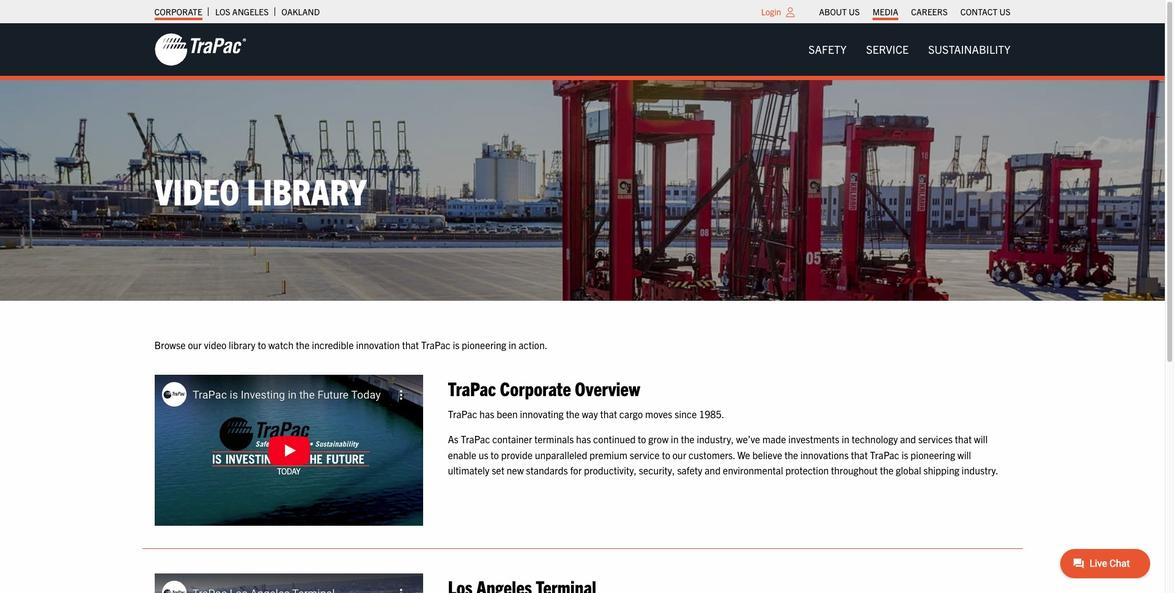 Task type: locate. For each thing, give the bounding box(es) containing it.
safety
[[809, 42, 847, 56]]

0 horizontal spatial our
[[188, 339, 202, 351]]

has
[[480, 408, 494, 420], [576, 433, 591, 445]]

oakland
[[282, 6, 320, 17]]

pioneering left action.
[[462, 339, 506, 351]]

our left video on the bottom left
[[188, 339, 202, 351]]

1 horizontal spatial us
[[1000, 6, 1011, 17]]

0 vertical spatial will
[[974, 433, 988, 445]]

to
[[258, 339, 266, 351], [638, 433, 646, 445], [491, 449, 499, 461], [662, 449, 670, 461]]

pioneering
[[462, 339, 506, 351], [911, 449, 955, 461]]

light image
[[786, 7, 795, 17]]

is
[[453, 339, 460, 351], [902, 449, 908, 461]]

trapac corporate overview
[[448, 376, 640, 400]]

0 horizontal spatial us
[[849, 6, 860, 17]]

0 horizontal spatial has
[[480, 408, 494, 420]]

safety link
[[799, 37, 857, 62]]

login
[[761, 6, 781, 17]]

pioneering down services
[[911, 449, 955, 461]]

investments
[[788, 433, 840, 445]]

overview
[[575, 376, 640, 400]]

0 vertical spatial menu bar
[[813, 3, 1017, 20]]

los
[[215, 6, 230, 17]]

angeles
[[232, 6, 269, 17]]

menu bar down careers
[[799, 37, 1020, 62]]

the left "global"
[[880, 464, 894, 477]]

to left watch
[[258, 339, 266, 351]]

trapac
[[421, 339, 451, 351], [448, 376, 496, 400], [448, 408, 477, 420], [461, 433, 490, 445], [870, 449, 899, 461]]

provide
[[501, 449, 533, 461]]

in up the innovations in the right of the page
[[842, 433, 849, 445]]

1 us from the left
[[849, 6, 860, 17]]

cargo
[[619, 408, 643, 420]]

has left been
[[480, 408, 494, 420]]

video
[[204, 339, 226, 351]]

productivity,
[[584, 464, 637, 477]]

corporate up "innovating" in the bottom left of the page
[[500, 376, 571, 400]]

los angeles link
[[215, 3, 269, 20]]

our
[[188, 339, 202, 351], [673, 449, 686, 461]]

1 vertical spatial has
[[576, 433, 591, 445]]

2 horizontal spatial in
[[842, 433, 849, 445]]

2 us from the left
[[1000, 6, 1011, 17]]

been
[[497, 408, 518, 420]]

action.
[[519, 339, 547, 351]]

contact us link
[[961, 3, 1011, 20]]

continued
[[593, 433, 636, 445]]

0 vertical spatial corporate
[[154, 6, 202, 17]]

corporate
[[154, 6, 202, 17], [500, 376, 571, 400]]

ultimately
[[448, 464, 490, 477]]

1 vertical spatial corporate
[[500, 376, 571, 400]]

service
[[866, 42, 909, 56]]

library
[[247, 168, 366, 213]]

and
[[900, 433, 916, 445], [705, 464, 721, 477]]

browse our video library to watch the incredible innovation that trapac is pioneering in action.
[[154, 339, 547, 351]]

industry,
[[697, 433, 734, 445]]

believe
[[752, 449, 782, 461]]

1985.
[[699, 408, 724, 420]]

to up service
[[638, 433, 646, 445]]

has down 'trapac has been innovating the way that cargo moves since 1985.'
[[576, 433, 591, 445]]

our up safety
[[673, 449, 686, 461]]

global
[[896, 464, 921, 477]]

media link
[[873, 3, 898, 20]]

0 vertical spatial has
[[480, 408, 494, 420]]

1 vertical spatial will
[[958, 449, 971, 461]]

1 vertical spatial pioneering
[[911, 449, 955, 461]]

made
[[762, 433, 786, 445]]

0 horizontal spatial and
[[705, 464, 721, 477]]

we
[[737, 449, 750, 461]]

that up throughout
[[851, 449, 868, 461]]

in
[[509, 339, 516, 351], [671, 433, 679, 445], [842, 433, 849, 445]]

us right contact
[[1000, 6, 1011, 17]]

grow
[[648, 433, 669, 445]]

us right about
[[849, 6, 860, 17]]

0 horizontal spatial in
[[509, 339, 516, 351]]

1 horizontal spatial pioneering
[[911, 449, 955, 461]]

in right grow
[[671, 433, 679, 445]]

0 horizontal spatial pioneering
[[462, 339, 506, 351]]

corporate up corporate "image"
[[154, 6, 202, 17]]

us
[[849, 6, 860, 17], [1000, 6, 1011, 17]]

we've
[[736, 433, 760, 445]]

innovation
[[356, 339, 400, 351]]

and down customers.
[[705, 464, 721, 477]]

menu bar
[[813, 3, 1017, 20], [799, 37, 1020, 62]]

the right watch
[[296, 339, 310, 351]]

contact
[[961, 6, 998, 17]]

protection
[[786, 464, 829, 477]]

premium
[[590, 449, 628, 461]]

1 horizontal spatial has
[[576, 433, 591, 445]]

1 vertical spatial menu bar
[[799, 37, 1020, 62]]

since
[[675, 408, 697, 420]]

throughout
[[831, 464, 878, 477]]

menu bar up the service
[[813, 3, 1017, 20]]

1 horizontal spatial our
[[673, 449, 686, 461]]

1 vertical spatial our
[[673, 449, 686, 461]]

will
[[974, 433, 988, 445], [958, 449, 971, 461]]

that
[[402, 339, 419, 351], [600, 408, 617, 420], [955, 433, 972, 445], [851, 449, 868, 461]]

1 horizontal spatial is
[[902, 449, 908, 461]]

oakland link
[[282, 3, 320, 20]]

technology
[[852, 433, 898, 445]]

environmental
[[723, 464, 783, 477]]

the
[[296, 339, 310, 351], [566, 408, 580, 420], [681, 433, 695, 445], [785, 449, 798, 461], [880, 464, 894, 477]]

about
[[819, 6, 847, 17]]

careers
[[911, 6, 948, 17]]

sustainability
[[928, 42, 1011, 56]]

1 horizontal spatial and
[[900, 433, 916, 445]]

and left services
[[900, 433, 916, 445]]

about us link
[[819, 3, 860, 20]]

us for contact us
[[1000, 6, 1011, 17]]

0 horizontal spatial corporate
[[154, 6, 202, 17]]

1 vertical spatial is
[[902, 449, 908, 461]]

in left action.
[[509, 339, 516, 351]]

unparalleled
[[535, 449, 587, 461]]

careers link
[[911, 3, 948, 20]]

0 vertical spatial pioneering
[[462, 339, 506, 351]]

0 horizontal spatial is
[[453, 339, 460, 351]]

1 horizontal spatial corporate
[[500, 376, 571, 400]]

video library
[[154, 168, 366, 213]]

0 vertical spatial and
[[900, 433, 916, 445]]



Task type: describe. For each thing, give the bounding box(es) containing it.
set
[[492, 464, 504, 477]]

that right services
[[955, 433, 972, 445]]

that right way
[[600, 408, 617, 420]]

0 vertical spatial is
[[453, 339, 460, 351]]

container
[[492, 433, 532, 445]]

to right us
[[491, 449, 499, 461]]

corporate inside main content
[[500, 376, 571, 400]]

the down since
[[681, 433, 695, 445]]

shipping
[[924, 464, 959, 477]]

security,
[[639, 464, 675, 477]]

innovations
[[800, 449, 849, 461]]

corporate image
[[154, 32, 246, 67]]

about us
[[819, 6, 860, 17]]

for
[[570, 464, 582, 477]]

new
[[507, 464, 524, 477]]

as trapac container terminals has continued to grow in the industry, we've made investments in technology and services that will enable us to provide unparalleled premium service to our customers. we believe the innovations that trapac is pioneering will ultimately set new standards for productivity, security, safety and environmental protection throughout the global shipping industry.
[[448, 433, 999, 477]]

our inside as trapac container terminals has continued to grow in the industry, we've made investments in technology and services that will enable us to provide unparalleled premium service to our customers. we believe the innovations that trapac is pioneering will ultimately set new standards for productivity, security, safety and environmental protection throughout the global shipping industry.
[[673, 449, 686, 461]]

service link
[[857, 37, 918, 62]]

us for about us
[[849, 6, 860, 17]]

login link
[[761, 6, 781, 17]]

video
[[154, 168, 240, 213]]

safety
[[677, 464, 702, 477]]

service
[[630, 449, 660, 461]]

0 vertical spatial our
[[188, 339, 202, 351]]

has inside as trapac container terminals has continued to grow in the industry, we've made investments in technology and services that will enable us to provide unparalleled premium service to our customers. we believe the innovations that trapac is pioneering will ultimately set new standards for productivity, security, safety and environmental protection throughout the global shipping industry.
[[576, 433, 591, 445]]

incredible
[[312, 339, 354, 351]]

standards
[[526, 464, 568, 477]]

innovating
[[520, 408, 564, 420]]

the left way
[[566, 408, 580, 420]]

customers.
[[689, 449, 735, 461]]

1 horizontal spatial in
[[671, 433, 679, 445]]

media
[[873, 6, 898, 17]]

as
[[448, 433, 459, 445]]

menu bar containing safety
[[799, 37, 1020, 62]]

1 horizontal spatial will
[[974, 433, 988, 445]]

way
[[582, 408, 598, 420]]

trapac corporate overview main content
[[142, 337, 1023, 593]]

corporate link
[[154, 3, 202, 20]]

sustainability link
[[918, 37, 1020, 62]]

services
[[918, 433, 953, 445]]

trapac has been innovating the way that cargo moves since 1985.
[[448, 408, 724, 420]]

is inside as trapac container terminals has continued to grow in the industry, we've made investments in technology and services that will enable us to provide unparalleled premium service to our customers. we believe the innovations that trapac is pioneering will ultimately set new standards for productivity, security, safety and environmental protection throughout the global shipping industry.
[[902, 449, 908, 461]]

browse
[[154, 339, 186, 351]]

pioneering inside as trapac container terminals has continued to grow in the industry, we've made investments in technology and services that will enable us to provide unparalleled premium service to our customers. we believe the innovations that trapac is pioneering will ultimately set new standards for productivity, security, safety and environmental protection throughout the global shipping industry.
[[911, 449, 955, 461]]

1 vertical spatial and
[[705, 464, 721, 477]]

terminals
[[535, 433, 574, 445]]

enable
[[448, 449, 476, 461]]

moves
[[645, 408, 672, 420]]

los angeles
[[215, 6, 269, 17]]

library
[[229, 339, 255, 351]]

that right innovation
[[402, 339, 419, 351]]

us
[[479, 449, 488, 461]]

contact us
[[961, 6, 1011, 17]]

0 horizontal spatial will
[[958, 449, 971, 461]]

watch
[[268, 339, 294, 351]]

industry.
[[962, 464, 999, 477]]

to down grow
[[662, 449, 670, 461]]

menu bar containing about us
[[813, 3, 1017, 20]]

the up the protection
[[785, 449, 798, 461]]



Task type: vqa. For each thing, say whether or not it's contained in the screenshot.
Angeles
yes



